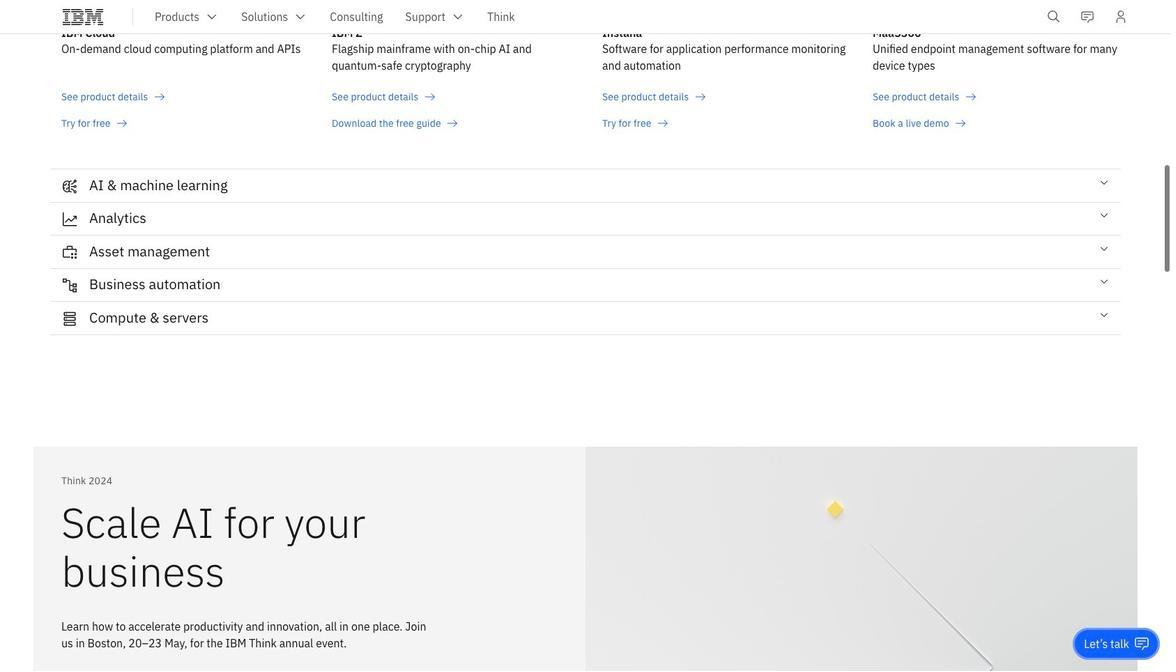 Task type: describe. For each thing, give the bounding box(es) containing it.
let's talk element
[[1084, 636, 1129, 652]]



